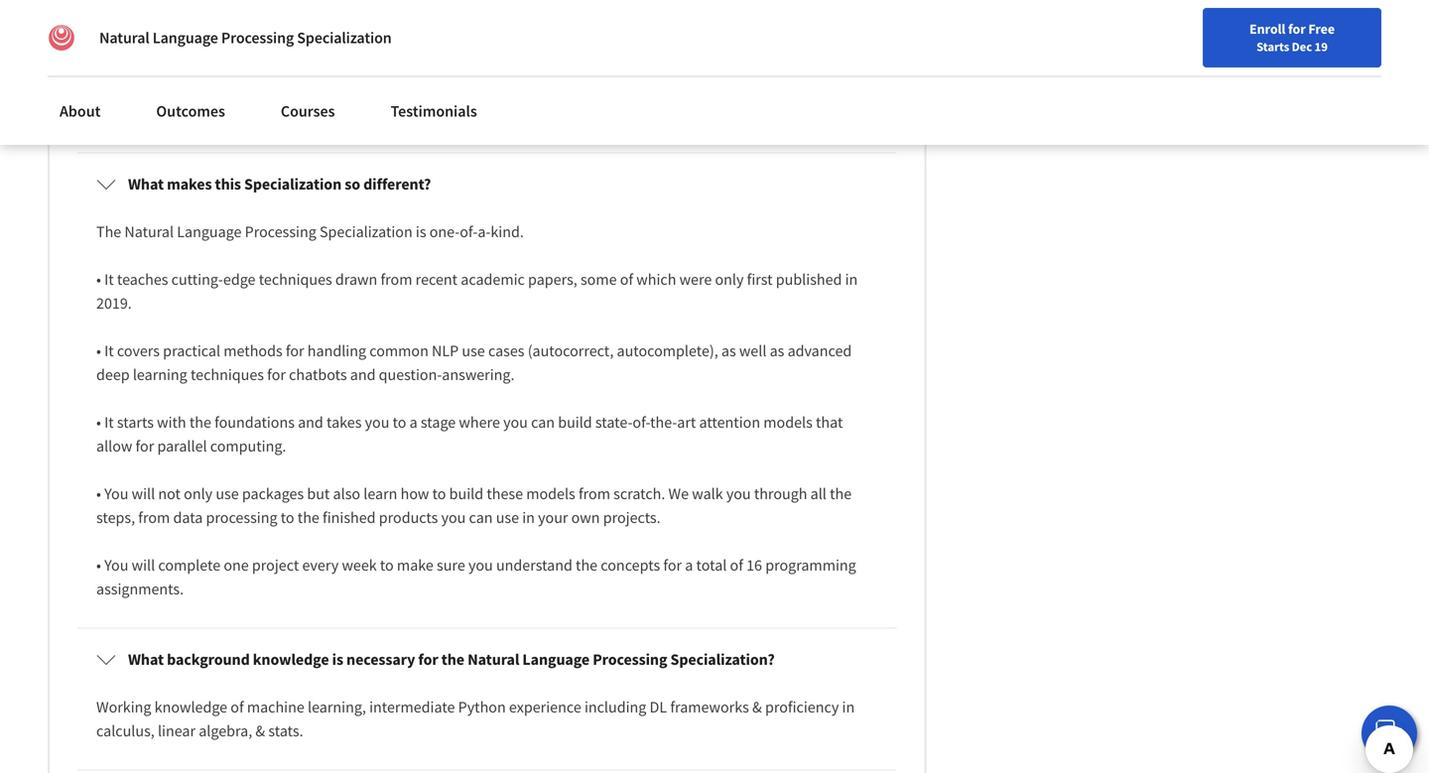 Task type: vqa. For each thing, say whether or not it's contained in the screenshot.
2nd it from the bottom
yes



Task type: locate. For each thing, give the bounding box(es) containing it.
sentiment
[[164, 40, 231, 60]]

foundations
[[215, 412, 295, 432]]

translation
[[624, 80, 697, 100]]

2 vertical spatial specialization
[[320, 222, 413, 242]]

edge
[[223, 269, 256, 289]]

a left stage
[[410, 412, 418, 432]]

2 vertical spatial processing
[[593, 650, 668, 670]]

nlp
[[432, 341, 459, 361]]

parallel
[[157, 436, 207, 456]]

specialization up drawn
[[320, 222, 413, 242]]

and up sentiment
[[175, 16, 201, 36]]

processing up causal,
[[221, 28, 294, 48]]

2 horizontal spatial advanced
[[788, 341, 852, 361]]

1 vertical spatial you
[[104, 555, 128, 575]]

will
[[132, 484, 155, 504], [132, 555, 155, 575]]

• up about
[[96, 80, 101, 100]]

a left total
[[685, 555, 693, 575]]

processing up including
[[593, 650, 668, 670]]

2 use from the top
[[104, 80, 129, 100]]

frameworks
[[671, 697, 749, 717]]

we
[[669, 484, 689, 504]]

from up own on the bottom
[[579, 484, 611, 504]]

can right the where
[[531, 412, 555, 432]]

can
[[531, 412, 555, 432], [469, 508, 493, 528]]

for up dec
[[1289, 20, 1306, 38]]

networks
[[564, 16, 625, 36]]

0 horizontal spatial of-
[[460, 222, 478, 242]]

for inside dropdown button
[[418, 650, 439, 670]]

0 vertical spatial question-
[[231, 104, 295, 124]]

0 vertical spatial of-
[[460, 222, 478, 242]]

for right necessary
[[418, 650, 439, 670]]

sure
[[437, 555, 465, 575]]

0 vertical spatial only
[[715, 269, 744, 289]]

what background knowledge is necessary for the natural language processing specialization?
[[128, 650, 775, 670]]

complete inside the natural language processing specialization is one-of-a-kind. • it teaches cutting-edge techniques drawn from recent academic papers, some of which were only first published in 2019. • it covers practical methods for handling common nlp use cases (autocorrect, autocomplete), as well as advanced deep learning techniques for chatbots and question-answering. • it starts with the foundations and takes you to a stage where you can build state-of-the-art attention models that allow for parallel computing. • you will not only use packages but also learn how to build these models from scratch. we walk you through all the steps, from data processing to the finished products you can use in your own projects. • you will complete one project every week to make sure you understand the concepts for a total of 16 programming assignments.
[[158, 555, 221, 575]]

use inside • use encoder-decoder, causal, and self-attention to perform advanced machine translation of complete sentences, text summarization, question-answering, and build chatbots. learn include t5, bert, transformer, reformer, and more!
[[104, 80, 129, 100]]

1 horizontal spatial &
[[753, 697, 762, 717]]

4 • from the top
[[96, 341, 101, 361]]

perform up "questions."
[[801, 16, 855, 36]]

1 vertical spatial processing
[[245, 222, 317, 242]]

practical
[[163, 341, 220, 361]]

where
[[459, 412, 500, 432]]

1 horizontal spatial can
[[531, 412, 555, 432]]

attention right art
[[699, 412, 761, 432]]

1 vertical spatial specialization
[[244, 174, 342, 194]]

1 vertical spatial what
[[128, 650, 164, 670]]

2 vertical spatial build
[[449, 484, 484, 504]]

• up "deep"
[[96, 341, 101, 361]]

in up identify
[[629, 16, 641, 36]]

2 vertical spatial language
[[523, 650, 590, 670]]

duplicate
[[676, 40, 738, 60]]

0 vertical spatial is
[[416, 222, 427, 242]]

for down starts
[[136, 436, 154, 456]]

2 vertical spatial natural
[[468, 650, 520, 670]]

complete up reformer,
[[716, 80, 779, 100]]

what for what background knowledge is necessary for the natural language processing specialization?
[[128, 650, 164, 670]]

0 horizontal spatial as
[[722, 341, 736, 361]]

0 vertical spatial a
[[410, 412, 418, 432]]

were
[[680, 269, 712, 289]]

0 vertical spatial from
[[381, 269, 413, 289]]

0 vertical spatial processing
[[221, 28, 294, 48]]

use
[[462, 341, 485, 361], [216, 484, 239, 504], [496, 508, 519, 528]]

well
[[740, 341, 767, 361]]

1 horizontal spatial knowledge
[[253, 650, 329, 670]]

include
[[542, 104, 591, 124]]

what makes this specialization so different? button
[[80, 156, 894, 212]]

what
[[128, 174, 164, 194], [128, 650, 164, 670]]

of up transformer,
[[700, 80, 713, 100]]

use for dense
[[104, 16, 129, 36]]

learning
[[133, 365, 187, 385]]

it up 2019.
[[104, 269, 114, 289]]

use left encoder- at left
[[104, 80, 129, 100]]

0 horizontal spatial advanced
[[96, 40, 161, 60]]

chatbots.
[[437, 104, 499, 124]]

2 it from the top
[[104, 341, 114, 361]]

1 vertical spatial build
[[558, 412, 592, 432]]

you
[[104, 484, 128, 504], [104, 555, 128, 575]]

0 horizontal spatial is
[[332, 650, 343, 670]]

what up the working
[[128, 650, 164, 670]]

text down neural
[[295, 40, 320, 60]]

build
[[399, 104, 433, 124], [558, 412, 592, 432], [449, 484, 484, 504]]

0 horizontal spatial &
[[256, 721, 265, 741]]

techniques down the methods
[[191, 365, 264, 385]]

for inside "enroll for free starts dec 19"
[[1289, 20, 1306, 38]]

1 vertical spatial will
[[132, 555, 155, 575]]

generation,
[[323, 40, 399, 60]]

of left 16
[[730, 555, 744, 575]]

perform up chatbots.
[[439, 80, 493, 100]]

natural right the on the left of page
[[125, 222, 174, 242]]

but
[[307, 484, 330, 504]]

1 vertical spatial complete
[[158, 555, 221, 575]]

1 vertical spatial use
[[104, 80, 129, 100]]

0 horizontal spatial complete
[[158, 555, 221, 575]]

specialization left "so"
[[244, 174, 342, 194]]

this
[[215, 174, 241, 194]]

to up testimonials
[[422, 80, 436, 100]]

2 vertical spatial use
[[496, 508, 519, 528]]

3 • from the top
[[96, 269, 101, 289]]

advanced up learn
[[496, 80, 561, 100]]

only
[[715, 269, 744, 289], [184, 484, 213, 504]]

0 vertical spatial it
[[104, 269, 114, 289]]

concepts
[[601, 555, 660, 575]]

1 horizontal spatial advanced
[[496, 80, 561, 100]]

packages
[[242, 484, 304, 504]]

of inside working knowledge of machine learning, intermediate python experience including dl frameworks & proficiency in calculus, linear algebra, & stats.
[[231, 697, 244, 717]]

1 horizontal spatial complete
[[716, 80, 779, 100]]

1 vertical spatial it
[[104, 341, 114, 361]]

is left one-
[[416, 222, 427, 242]]

to right week
[[380, 555, 394, 575]]

you right walk
[[727, 484, 751, 504]]

you right 'sure'
[[469, 555, 493, 575]]

None search field
[[283, 12, 611, 52]]

sentences,
[[782, 80, 852, 100]]

question- inside the natural language processing specialization is one-of-a-kind. • it teaches cutting-edge techniques drawn from recent academic papers, some of which were only first published in 2019. • it covers practical methods for handling common nlp use cases (autocorrect, autocomplete), as well as advanced deep learning techniques for chatbots and question-answering. • it starts with the foundations and takes you to a stage where you can build state-of-the-art attention models that allow for parallel computing. • you will not only use packages but also learn how to build these models from scratch. we walk you through all the steps, from data processing to the finished products you can use in your own projects. • you will complete one project every week to make sure you understand the concepts for a total of 16 programming assignments.
[[379, 365, 442, 385]]

python
[[458, 697, 506, 717]]

advanced right well
[[788, 341, 852, 361]]

machine up t5,
[[564, 80, 621, 100]]

as left well
[[722, 341, 736, 361]]

1 horizontal spatial use
[[462, 341, 485, 361]]

natural language processing specialization
[[99, 28, 392, 48]]

data
[[173, 508, 203, 528]]

2 vertical spatial it
[[104, 412, 114, 432]]

1 vertical spatial models
[[526, 484, 576, 504]]

2 you from the top
[[104, 555, 128, 575]]

is left necessary
[[332, 650, 343, 670]]

and up courses
[[301, 80, 327, 100]]

0 vertical spatial knowledge
[[253, 650, 329, 670]]

0 vertical spatial complete
[[716, 80, 779, 100]]

0 horizontal spatial only
[[184, 484, 213, 504]]

1 vertical spatial a
[[685, 555, 693, 575]]

7 • from the top
[[96, 555, 101, 575]]

recent
[[416, 269, 458, 289]]

summarization,
[[124, 104, 228, 124]]

of
[[700, 80, 713, 100], [620, 269, 634, 289], [730, 555, 744, 575], [231, 697, 244, 717]]

make
[[397, 555, 434, 575]]

1 vertical spatial use
[[216, 484, 239, 504]]

natural right "deeplearning.ai" 'icon'
[[99, 28, 150, 48]]

decoder,
[[191, 80, 249, 100]]

stage
[[421, 412, 456, 432]]

specialization inside what makes this specialization so different? dropdown button
[[244, 174, 342, 194]]

0 vertical spatial you
[[104, 484, 128, 504]]

in inside working knowledge of machine learning, intermediate python experience including dl frameworks & proficiency in calculus, linear algebra, & stats.
[[842, 697, 855, 717]]

attention
[[358, 80, 419, 100], [699, 412, 761, 432]]

of- left art
[[633, 412, 650, 432]]

0 horizontal spatial build
[[399, 104, 433, 124]]

it
[[104, 269, 114, 289], [104, 341, 114, 361], [104, 412, 114, 432]]

1 vertical spatial from
[[579, 484, 611, 504]]

0 vertical spatial what
[[128, 174, 164, 194]]

chat with us image
[[1374, 718, 1406, 750]]

0 horizontal spatial attention
[[358, 80, 419, 100]]

of inside • use encoder-decoder, causal, and self-attention to perform advanced machine translation of complete sentences, text summarization, question-answering, and build chatbots. learn include t5, bert, transformer, reformer, and more!
[[700, 80, 713, 100]]

machine
[[564, 80, 621, 100], [247, 697, 305, 717]]

0 vertical spatial use
[[104, 16, 129, 36]]

use inside "• use dense and recurrent neural networks, lstms, grus, and siamese networks in tensorflow and trax to perform advanced sentiment analysis, text generation, named entity recognition, and to identify duplicate questions."
[[104, 16, 129, 36]]

1 vertical spatial is
[[332, 650, 343, 670]]

will left the not
[[132, 484, 155, 504]]

to left stage
[[393, 412, 407, 432]]

the right all at the bottom right
[[830, 484, 852, 504]]

specialization up self-
[[297, 28, 392, 48]]

use left dense
[[104, 16, 129, 36]]

attention down generation,
[[358, 80, 419, 100]]

0 horizontal spatial perform
[[439, 80, 493, 100]]

question- down causal,
[[231, 104, 295, 124]]

0 horizontal spatial text
[[96, 104, 121, 124]]

1 use from the top
[[104, 16, 129, 36]]

outcomes
[[156, 101, 225, 121]]

2019.
[[96, 293, 132, 313]]

• inside • use encoder-decoder, causal, and self-attention to perform advanced machine translation of complete sentences, text summarization, question-answering, and build chatbots. learn include t5, bert, transformer, reformer, and more!
[[96, 80, 101, 100]]

use up processing
[[216, 484, 239, 504]]

0 horizontal spatial question-
[[231, 104, 295, 124]]

& left the proficiency in the bottom of the page
[[753, 697, 762, 717]]

analysis,
[[234, 40, 292, 60]]

advanced
[[96, 40, 161, 60], [496, 80, 561, 100], [788, 341, 852, 361]]

2 as from the left
[[770, 341, 785, 361]]

you up assignments.
[[104, 555, 128, 575]]

0 vertical spatial models
[[764, 412, 813, 432]]

will up assignments.
[[132, 555, 155, 575]]

processing
[[221, 28, 294, 48], [245, 222, 317, 242], [593, 650, 668, 670]]

1 vertical spatial knowledge
[[155, 697, 227, 717]]

projects.
[[603, 508, 661, 528]]

1 horizontal spatial models
[[764, 412, 813, 432]]

• up steps,
[[96, 484, 101, 504]]

machine inside • use encoder-decoder, causal, and self-attention to perform advanced machine translation of complete sentences, text summarization, question-answering, and build chatbots. learn include t5, bert, transformer, reformer, and more!
[[564, 80, 621, 100]]

use up answering.
[[462, 341, 485, 361]]

knowledge inside dropdown button
[[253, 650, 329, 670]]

machine up stats.
[[247, 697, 305, 717]]

attention inside • use encoder-decoder, causal, and self-attention to perform advanced machine translation of complete sentences, text summarization, question-answering, and build chatbots. learn include t5, bert, transformer, reformer, and more!
[[358, 80, 419, 100]]

0 horizontal spatial use
[[216, 484, 239, 504]]

natural
[[99, 28, 150, 48], [125, 222, 174, 242], [468, 650, 520, 670]]

complete left one
[[158, 555, 221, 575]]

to down networks
[[605, 40, 619, 60]]

knowledge
[[253, 650, 329, 670], [155, 697, 227, 717]]

build left these at the left of page
[[449, 484, 484, 504]]

from down the not
[[138, 508, 170, 528]]

knowledge up linear on the left bottom of page
[[155, 697, 227, 717]]

own
[[572, 508, 600, 528]]

to inside • use encoder-decoder, causal, and self-attention to perform advanced machine translation of complete sentences, text summarization, question-answering, and build chatbots. learn include t5, bert, transformer, reformer, and more!
[[422, 80, 436, 100]]

different?
[[364, 174, 431, 194]]

0 vertical spatial techniques
[[259, 269, 332, 289]]

week
[[342, 555, 377, 575]]

1 vertical spatial natural
[[125, 222, 174, 242]]

1 horizontal spatial is
[[416, 222, 427, 242]]

in left your
[[522, 508, 535, 528]]

1 vertical spatial text
[[96, 104, 121, 124]]

question- down common
[[379, 365, 442, 385]]

0 vertical spatial advanced
[[96, 40, 161, 60]]

also
[[333, 484, 360, 504]]

1 horizontal spatial text
[[295, 40, 320, 60]]

0 vertical spatial natural
[[99, 28, 150, 48]]

2 what from the top
[[128, 650, 164, 670]]

& left stats.
[[256, 721, 265, 741]]

as right well
[[770, 341, 785, 361]]

and right answering,
[[370, 104, 396, 124]]

it up "deep"
[[104, 341, 114, 361]]

1 vertical spatial only
[[184, 484, 213, 504]]

1 horizontal spatial perform
[[801, 16, 855, 36]]

2 • from the top
[[96, 80, 101, 100]]

0 vertical spatial use
[[462, 341, 485, 361]]

0 vertical spatial build
[[399, 104, 433, 124]]

• right "deeplearning.ai" 'icon'
[[96, 16, 101, 36]]

1 horizontal spatial as
[[770, 341, 785, 361]]

coursera image
[[24, 16, 150, 48]]

0 horizontal spatial knowledge
[[155, 697, 227, 717]]

1 vertical spatial of-
[[633, 412, 650, 432]]

in
[[629, 16, 641, 36], [846, 269, 858, 289], [522, 508, 535, 528], [842, 697, 855, 717]]

1 what from the top
[[128, 174, 164, 194]]

named
[[402, 40, 449, 60]]

0 vertical spatial specialization
[[297, 28, 392, 48]]

complete
[[716, 80, 779, 100], [158, 555, 221, 575]]

in inside "• use dense and recurrent neural networks, lstms, grus, and siamese networks in tensorflow and trax to perform advanced sentiment analysis, text generation, named entity recognition, and to identify duplicate questions."
[[629, 16, 641, 36]]

only up data
[[184, 484, 213, 504]]

art
[[677, 412, 696, 432]]

menu item
[[1070, 20, 1198, 84]]

dense
[[132, 16, 172, 36]]

of- left kind.
[[460, 222, 478, 242]]

0 vertical spatial can
[[531, 412, 555, 432]]

models left that
[[764, 412, 813, 432]]

natural inside the natural language processing specialization is one-of-a-kind. • it teaches cutting-edge techniques drawn from recent academic papers, some of which were only first published in 2019. • it covers practical methods for handling common nlp use cases (autocorrect, autocomplete), as well as advanced deep learning techniques for chatbots and question-answering. • it starts with the foundations and takes you to a stage where you can build state-of-the-art attention models that allow for parallel computing. • you will not only use packages but also learn how to build these models from scratch. we walk you through all the steps, from data processing to the finished products you can use in your own projects. • you will complete one project every week to make sure you understand the concepts for a total of 16 programming assignments.
[[125, 222, 174, 242]]

&
[[753, 697, 762, 717], [256, 721, 265, 741]]

techniques right edge
[[259, 269, 332, 289]]

1 vertical spatial question-
[[379, 365, 442, 385]]

build left chatbots.
[[399, 104, 433, 124]]

0 horizontal spatial a
[[410, 412, 418, 432]]

not
[[158, 484, 181, 504]]

of up the algebra,
[[231, 697, 244, 717]]

language up experience
[[523, 650, 590, 670]]

1 vertical spatial can
[[469, 508, 493, 528]]

in right published
[[846, 269, 858, 289]]

to
[[784, 16, 798, 36], [605, 40, 619, 60], [422, 80, 436, 100], [393, 412, 407, 432], [433, 484, 446, 504], [281, 508, 294, 528], [380, 555, 394, 575]]

autocomplete),
[[617, 341, 719, 361]]

it up allow
[[104, 412, 114, 432]]

state-
[[596, 412, 633, 432]]

in right the proficiency in the bottom of the page
[[842, 697, 855, 717]]

• inside "• use dense and recurrent neural networks, lstms, grus, and siamese networks in tensorflow and trax to perform advanced sentiment analysis, text generation, named entity recognition, and to identify duplicate questions."
[[96, 16, 101, 36]]

dl
[[650, 697, 667, 717]]

the up python in the bottom left of the page
[[442, 650, 465, 670]]

• up assignments.
[[96, 555, 101, 575]]

0 vertical spatial perform
[[801, 16, 855, 36]]

machine inside working knowledge of machine learning, intermediate python experience including dl frameworks & proficiency in calculus, linear algebra, & stats.
[[247, 697, 305, 717]]

1 vertical spatial advanced
[[496, 80, 561, 100]]

0 horizontal spatial can
[[469, 508, 493, 528]]

only left first
[[715, 269, 744, 289]]

1 will from the top
[[132, 484, 155, 504]]

0 vertical spatial will
[[132, 484, 155, 504]]

1 • from the top
[[96, 16, 101, 36]]

project
[[252, 555, 299, 575]]

the
[[96, 222, 121, 242]]

models
[[764, 412, 813, 432], [526, 484, 576, 504]]

cutting-
[[171, 269, 223, 289]]

1 it from the top
[[104, 269, 114, 289]]

and down handling
[[350, 365, 376, 385]]

natural up python in the bottom left of the page
[[468, 650, 520, 670]]

0 vertical spatial machine
[[564, 80, 621, 100]]

cases
[[488, 341, 525, 361]]

can down these at the left of page
[[469, 508, 493, 528]]

0 vertical spatial text
[[295, 40, 320, 60]]

2 horizontal spatial from
[[579, 484, 611, 504]]

1 horizontal spatial of-
[[633, 412, 650, 432]]

0 vertical spatial &
[[753, 697, 762, 717]]

what for what makes this specialization so different?
[[128, 174, 164, 194]]

attention inside the natural language processing specialization is one-of-a-kind. • it teaches cutting-edge techniques drawn from recent academic papers, some of which were only first published in 2019. • it covers practical methods for handling common nlp use cases (autocorrect, autocomplete), as well as advanced deep learning techniques for chatbots and question-answering. • it starts with the foundations and takes you to a stage where you can build state-of-the-art attention models that allow for parallel computing. • you will not only use packages but also learn how to build these models from scratch. we walk you through all the steps, from data processing to the finished products you can use in your own projects. • you will complete one project every week to make sure you understand the concepts for a total of 16 programming assignments.
[[699, 412, 761, 432]]

what left makes
[[128, 174, 164, 194]]

your
[[538, 508, 568, 528]]

2 vertical spatial advanced
[[788, 341, 852, 361]]

is
[[416, 222, 427, 242], [332, 650, 343, 670]]

1 vertical spatial language
[[177, 222, 242, 242]]

allow
[[96, 436, 132, 456]]

advanced inside the natural language processing specialization is one-of-a-kind. • it teaches cutting-edge techniques drawn from recent academic papers, some of which were only first published in 2019. • it covers practical methods for handling common nlp use cases (autocorrect, autocomplete), as well as advanced deep learning techniques for chatbots and question-answering. • it starts with the foundations and takes you to a stage where you can build state-of-the-art attention models that allow for parallel computing. • you will not only use packages but also learn how to build these models from scratch. we walk you through all the steps, from data processing to the finished products you can use in your own projects. • you will complete one project every week to make sure you understand the concepts for a total of 16 programming assignments.
[[788, 341, 852, 361]]

specialization
[[297, 28, 392, 48], [244, 174, 342, 194], [320, 222, 413, 242]]

1 horizontal spatial only
[[715, 269, 744, 289]]

• up 2019.
[[96, 269, 101, 289]]

models up your
[[526, 484, 576, 504]]

2 vertical spatial from
[[138, 508, 170, 528]]

1 vertical spatial machine
[[247, 697, 305, 717]]

2 horizontal spatial build
[[558, 412, 592, 432]]



Task type: describe. For each thing, give the bounding box(es) containing it.
(autocorrect,
[[528, 341, 614, 361]]

1 horizontal spatial a
[[685, 555, 693, 575]]

natural inside dropdown button
[[468, 650, 520, 670]]

of right some
[[620, 269, 634, 289]]

testimonials link
[[379, 89, 489, 133]]

you right products
[[441, 508, 466, 528]]

working
[[96, 697, 151, 717]]

use for encoder-
[[104, 80, 129, 100]]

identify
[[622, 40, 673, 60]]

and down sentences,
[[809, 104, 834, 124]]

enroll for free starts dec 19
[[1250, 20, 1335, 55]]

1 vertical spatial techniques
[[191, 365, 264, 385]]

steps,
[[96, 508, 135, 528]]

deep
[[96, 365, 130, 385]]

causal,
[[252, 80, 298, 100]]

stats.
[[268, 721, 303, 741]]

enroll
[[1250, 20, 1286, 38]]

2 horizontal spatial use
[[496, 508, 519, 528]]

answering,
[[295, 104, 367, 124]]

build inside • use encoder-decoder, causal, and self-attention to perform advanced machine translation of complete sentences, text summarization, question-answering, and build chatbots. learn include t5, bert, transformer, reformer, and more!
[[399, 104, 433, 124]]

one-
[[430, 222, 460, 242]]

intermediate
[[369, 697, 455, 717]]

reformer,
[[744, 104, 805, 124]]

the-
[[650, 412, 677, 432]]

papers,
[[528, 269, 578, 289]]

more!
[[837, 104, 877, 124]]

you right takes
[[365, 412, 390, 432]]

calculus,
[[96, 721, 155, 741]]

0 vertical spatial language
[[153, 28, 218, 48]]

outcomes link
[[144, 89, 237, 133]]

courses link
[[269, 89, 347, 133]]

chatbots
[[289, 365, 347, 385]]

for left total
[[664, 555, 682, 575]]

neural
[[269, 16, 312, 36]]

0 horizontal spatial models
[[526, 484, 576, 504]]

all
[[811, 484, 827, 504]]

19
[[1315, 39, 1328, 55]]

algebra,
[[199, 721, 252, 741]]

these
[[487, 484, 523, 504]]

recognition,
[[494, 40, 573, 60]]

scratch.
[[614, 484, 666, 504]]

language inside the natural language processing specialization is one-of-a-kind. • it teaches cutting-edge techniques drawn from recent academic papers, some of which were only first published in 2019. • it covers practical methods for handling common nlp use cases (autocorrect, autocomplete), as well as advanced deep learning techniques for chatbots and question-answering. • it starts with the foundations and takes you to a stage where you can build state-of-the-art attention models that allow for parallel computing. • you will not only use packages but also learn how to build these models from scratch. we walk you through all the steps, from data processing to the finished products you can use in your own projects. • you will complete one project every week to make sure you understand the concepts for a total of 16 programming assignments.
[[177, 222, 242, 242]]

through
[[754, 484, 808, 504]]

1 vertical spatial &
[[256, 721, 265, 741]]

to down packages
[[281, 508, 294, 528]]

handling
[[308, 341, 366, 361]]

• use encoder-decoder, causal, and self-attention to perform advanced machine translation of complete sentences, text summarization, question-answering, and build chatbots. learn include t5, bert, transformer, reformer, and more!
[[96, 80, 877, 124]]

question- inside • use encoder-decoder, causal, and self-attention to perform advanced machine translation of complete sentences, text summarization, question-answering, and build chatbots. learn include t5, bert, transformer, reformer, and more!
[[231, 104, 295, 124]]

learning,
[[308, 697, 366, 717]]

grus,
[[433, 16, 473, 36]]

for down the methods
[[267, 365, 286, 385]]

the left concepts
[[576, 555, 598, 575]]

some
[[581, 269, 617, 289]]

t5,
[[595, 104, 615, 124]]

the right with
[[189, 412, 211, 432]]

how
[[401, 484, 429, 504]]

methods
[[224, 341, 283, 361]]

products
[[379, 508, 438, 528]]

experience
[[509, 697, 582, 717]]

starts
[[1257, 39, 1290, 55]]

to right trax
[[784, 16, 798, 36]]

with
[[157, 412, 186, 432]]

6 • from the top
[[96, 484, 101, 504]]

advanced inside "• use dense and recurrent neural networks, lstms, grus, and siamese networks in tensorflow and trax to perform advanced sentiment analysis, text generation, named entity recognition, and to identify duplicate questions."
[[96, 40, 161, 60]]

the inside dropdown button
[[442, 650, 465, 670]]

tensorflow
[[644, 16, 721, 36]]

and left trax
[[724, 16, 750, 36]]

2 will from the top
[[132, 555, 155, 575]]

computing.
[[210, 436, 286, 456]]

text inside • use encoder-decoder, causal, and self-attention to perform advanced machine translation of complete sentences, text summarization, question-answering, and build chatbots. learn include t5, bert, transformer, reformer, and more!
[[96, 104, 121, 124]]

knowledge inside working knowledge of machine learning, intermediate python experience including dl frameworks & proficiency in calculus, linear algebra, & stats.
[[155, 697, 227, 717]]

trax
[[753, 16, 781, 36]]

dec
[[1292, 39, 1313, 55]]

transformer,
[[659, 104, 741, 124]]

lstms,
[[384, 16, 430, 36]]

16
[[747, 555, 763, 575]]

language inside dropdown button
[[523, 650, 590, 670]]

and up entity
[[476, 16, 501, 36]]

specialization for processing
[[297, 28, 392, 48]]

for up the chatbots
[[286, 341, 304, 361]]

and down networks
[[577, 40, 602, 60]]

specialization inside the natural language processing specialization is one-of-a-kind. • it teaches cutting-edge techniques drawn from recent academic papers, some of which were only first published in 2019. • it covers practical methods for handling common nlp use cases (autocorrect, autocomplete), as well as advanced deep learning techniques for chatbots and question-answering. • it starts with the foundations and takes you to a stage where you can build state-of-the-art attention models that allow for parallel computing. • you will not only use packages but also learn how to build these models from scratch. we walk you through all the steps, from data processing to the finished products you can use in your own projects. • you will complete one project every week to make sure you understand the concepts for a total of 16 programming assignments.
[[320, 222, 413, 242]]

specialization?
[[671, 650, 775, 670]]

complete inside • use encoder-decoder, causal, and self-attention to perform advanced machine translation of complete sentences, text summarization, question-answering, and build chatbots. learn include t5, bert, transformer, reformer, and more!
[[716, 80, 779, 100]]

which
[[637, 269, 677, 289]]

text inside "• use dense and recurrent neural networks, lstms, grus, and siamese networks in tensorflow and trax to perform advanced sentiment analysis, text generation, named entity recognition, and to identify duplicate questions."
[[295, 40, 320, 60]]

total
[[697, 555, 727, 575]]

processing
[[206, 508, 278, 528]]

is inside the natural language processing specialization is one-of-a-kind. • it teaches cutting-edge techniques drawn from recent academic papers, some of which were only first published in 2019. • it covers practical methods for handling common nlp use cases (autocorrect, autocomplete), as well as advanced deep learning techniques for chatbots and question-answering. • it starts with the foundations and takes you to a stage where you can build state-of-the-art attention models that allow for parallel computing. • you will not only use packages but also learn how to build these models from scratch. we walk you through all the steps, from data processing to the finished products you can use in your own projects. • you will complete one project every week to make sure you understand the concepts for a total of 16 programming assignments.
[[416, 222, 427, 242]]

starts
[[117, 412, 154, 432]]

deeplearning.ai image
[[48, 24, 75, 52]]

1 you from the top
[[104, 484, 128, 504]]

linear
[[158, 721, 196, 741]]

1 horizontal spatial build
[[449, 484, 484, 504]]

academic
[[461, 269, 525, 289]]

the down but
[[298, 508, 320, 528]]

what makes this specialization so different?
[[128, 174, 431, 194]]

encoder-
[[132, 80, 191, 100]]

finished
[[323, 508, 376, 528]]

working knowledge of machine learning, intermediate python experience including dl frameworks & proficiency in calculus, linear algebra, & stats.
[[96, 697, 858, 741]]

you right the where
[[503, 412, 528, 432]]

to right how
[[433, 484, 446, 504]]

advanced inside • use encoder-decoder, causal, and self-attention to perform advanced machine translation of complete sentences, text summarization, question-answering, and build chatbots. learn include t5, bert, transformer, reformer, and more!
[[496, 80, 561, 100]]

1 horizontal spatial from
[[381, 269, 413, 289]]

0 horizontal spatial from
[[138, 508, 170, 528]]

published
[[776, 269, 842, 289]]

5 • from the top
[[96, 412, 101, 432]]

about
[[60, 101, 101, 121]]

specialization for this
[[244, 174, 342, 194]]

that
[[816, 412, 843, 432]]

testimonials
[[391, 101, 477, 121]]

perform inside • use encoder-decoder, causal, and self-attention to perform advanced machine translation of complete sentences, text summarization, question-answering, and build chatbots. learn include t5, bert, transformer, reformer, and more!
[[439, 80, 493, 100]]

perform inside "• use dense and recurrent neural networks, lstms, grus, and siamese networks in tensorflow and trax to perform advanced sentiment analysis, text generation, named entity recognition, and to identify duplicate questions."
[[801, 16, 855, 36]]

proficiency
[[765, 697, 839, 717]]

processing inside dropdown button
[[593, 650, 668, 670]]

every
[[302, 555, 339, 575]]

is inside dropdown button
[[332, 650, 343, 670]]

1 as from the left
[[722, 341, 736, 361]]

and left takes
[[298, 412, 324, 432]]

teaches
[[117, 269, 168, 289]]

processing inside the natural language processing specialization is one-of-a-kind. • it teaches cutting-edge techniques drawn from recent academic papers, some of which were only first published in 2019. • it covers practical methods for handling common nlp use cases (autocorrect, autocomplete), as well as advanced deep learning techniques for chatbots and question-answering. • it starts with the foundations and takes you to a stage where you can build state-of-the-art attention models that allow for parallel computing. • you will not only use packages but also learn how to build these models from scratch. we walk you through all the steps, from data processing to the finished products you can use in your own projects. • you will complete one project every week to make sure you understand the concepts for a total of 16 programming assignments.
[[245, 222, 317, 242]]

recurrent
[[204, 16, 266, 36]]

programming
[[766, 555, 857, 575]]

common
[[370, 341, 429, 361]]

kind.
[[491, 222, 524, 242]]

3 it from the top
[[104, 412, 114, 432]]

questions.
[[741, 40, 810, 60]]

about link
[[48, 89, 113, 133]]

answering.
[[442, 365, 515, 385]]

self-
[[330, 80, 358, 100]]



